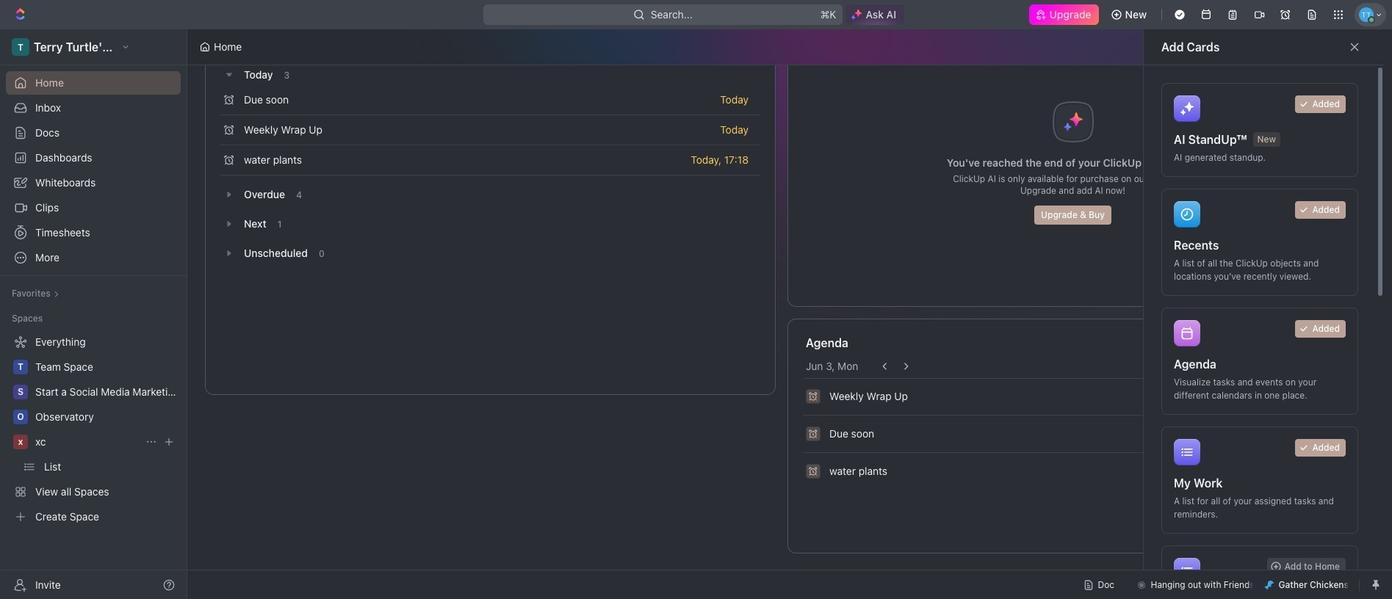 Task type: locate. For each thing, give the bounding box(es) containing it.
sidebar navigation
[[0, 29, 190, 600]]

drumstick bite image
[[1266, 581, 1275, 590]]

recents image
[[1175, 201, 1201, 228]]

observatory, , element
[[13, 410, 28, 425]]

tree
[[6, 331, 181, 529]]

tree inside sidebar navigation
[[6, 331, 181, 529]]

ai standup™ image
[[1175, 96, 1201, 122]]



Task type: describe. For each thing, give the bounding box(es) containing it.
team space, , element
[[13, 360, 28, 375]]

agenda image
[[1175, 320, 1201, 347]]

xc, , element
[[13, 435, 28, 450]]

assigned to me image
[[1175, 559, 1201, 585]]

start a social media marketing agency, , element
[[13, 385, 28, 400]]

terry turtle's workspace, , element
[[12, 38, 29, 56]]

my work image
[[1175, 440, 1201, 466]]



Task type: vqa. For each thing, say whether or not it's contained in the screenshot.
Upgrade
no



